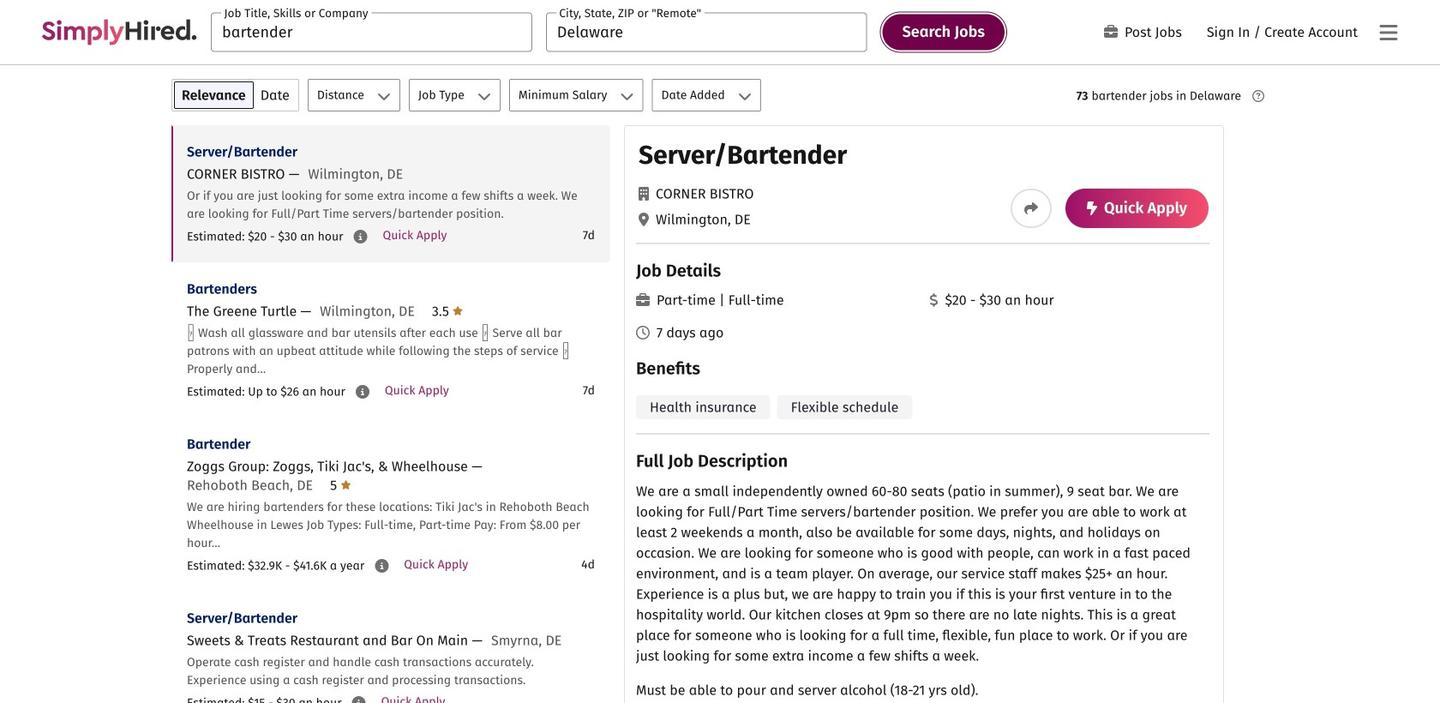 Task type: locate. For each thing, give the bounding box(es) containing it.
bolt lightning image
[[1087, 202, 1098, 215]]

1 horizontal spatial job salary disclaimer image
[[375, 559, 389, 573]]

job salary disclaimer image
[[354, 230, 367, 244], [375, 559, 389, 573]]

0 horizontal spatial briefcase image
[[636, 293, 650, 307]]

1 vertical spatial job salary disclaimer image
[[375, 559, 389, 573]]

None field
[[211, 12, 532, 52], [546, 12, 867, 52], [211, 12, 532, 52], [546, 12, 867, 52]]

clock image
[[636, 326, 650, 340]]

None text field
[[546, 12, 867, 52]]

1 horizontal spatial briefcase image
[[1104, 25, 1118, 38]]

0 vertical spatial briefcase image
[[1104, 25, 1118, 38]]

share this job image
[[1025, 202, 1038, 215]]

briefcase image
[[1104, 25, 1118, 38], [636, 293, 650, 307]]

job salary disclaimer image
[[356, 385, 369, 399], [352, 696, 366, 703]]

list
[[171, 125, 611, 703]]

0 vertical spatial job salary disclaimer image
[[354, 230, 367, 244]]

None text field
[[211, 12, 532, 52]]

1 vertical spatial briefcase image
[[636, 293, 650, 307]]



Task type: describe. For each thing, give the bounding box(es) containing it.
location dot image
[[639, 213, 649, 226]]

star image
[[341, 478, 351, 492]]

0 vertical spatial job salary disclaimer image
[[356, 385, 369, 399]]

star image
[[453, 304, 463, 318]]

simplyhired logo image
[[41, 19, 197, 45]]

1 vertical spatial job salary disclaimer image
[[352, 696, 366, 703]]

0 horizontal spatial job salary disclaimer image
[[354, 230, 367, 244]]

dollar sign image
[[930, 293, 939, 307]]

sponsored jobs disclaimer image
[[1253, 90, 1265, 102]]

main menu image
[[1380, 22, 1398, 43]]

building image
[[639, 187, 649, 201]]

5 out of 5 stars element
[[330, 477, 351, 493]]

server/bartender element
[[624, 125, 1224, 703]]

3.5 out of 5 stars element
[[432, 303, 463, 319]]

briefcase image inside server/bartender element
[[636, 293, 650, 307]]



Task type: vqa. For each thing, say whether or not it's contained in the screenshot.
topmost job salary disclaimer icon
yes



